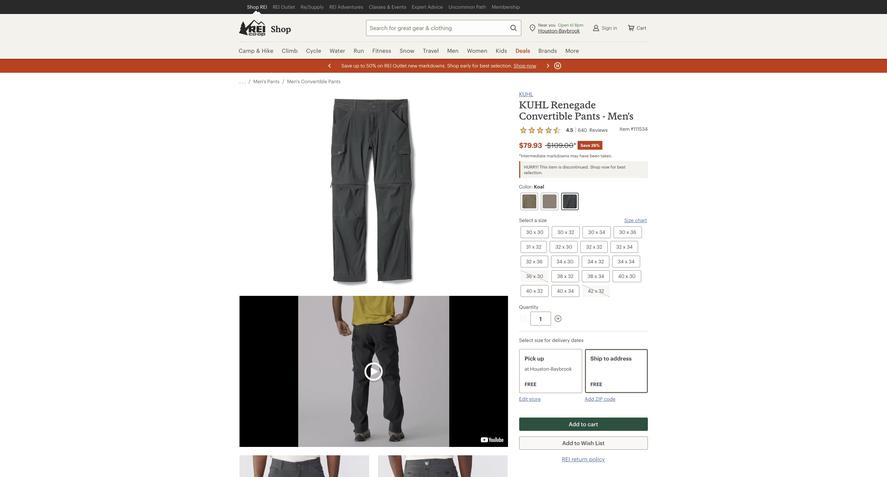 Task type: locate. For each thing, give the bounding box(es) containing it.
1 vertical spatial outlet
[[393, 63, 407, 69]]

0 horizontal spatial save
[[341, 63, 352, 69]]

baybrook
[[559, 27, 580, 33], [551, 366, 572, 372]]

1 horizontal spatial convertible
[[519, 110, 573, 122]]

cart
[[588, 421, 598, 427]]

36
[[630, 229, 636, 235], [537, 258, 543, 264], [526, 273, 532, 279]]

discontinued.
[[563, 164, 589, 169]]

re/supply
[[301, 4, 324, 10]]

x for 30 x 34
[[596, 229, 598, 235]]

0 horizontal spatial free
[[525, 381, 537, 387]]

1 vertical spatial now
[[601, 164, 610, 169]]

men's convertible pants link
[[287, 78, 341, 85]]

34 down 38 x 32 button
[[568, 288, 574, 294]]

1 horizontal spatial outlet
[[393, 63, 407, 69]]

none search field inside shop banner
[[354, 20, 522, 36]]

2 select from the top
[[519, 337, 533, 343]]

zip
[[596, 396, 603, 402]]

1 vertical spatial select
[[519, 337, 533, 343]]

x down 34 x 30 button
[[564, 273, 567, 279]]

rei left return
[[562, 456, 570, 462]]

40 inside "button"
[[557, 288, 563, 294]]

to right ship
[[604, 355, 609, 362]]

rei co-op, go to rei.com home page image
[[239, 19, 265, 36]]

32 inside 38 x 32 button
[[568, 273, 574, 279]]

2 kuhl from the top
[[519, 99, 549, 111]]

x down 31 x 32 button
[[533, 258, 535, 264]]

1 horizontal spatial now
[[601, 164, 610, 169]]

chart
[[635, 217, 647, 223]]

expert advice
[[412, 4, 443, 10]]

640 reviews
[[578, 127, 608, 133]]

convertible down 'previous message' image
[[301, 78, 327, 84]]

more button
[[561, 42, 583, 59]]

x down 32 x 34 button
[[625, 258, 628, 264]]

1 vertical spatial kuhl
[[519, 99, 549, 111]]

0 horizontal spatial up
[[353, 63, 359, 69]]

x down 34 x 34 button
[[626, 273, 628, 279]]

32 up the 34 x 32
[[586, 244, 592, 250]]

rei right on
[[384, 63, 391, 69]]

0 horizontal spatial &
[[256, 47, 260, 54]]

0 horizontal spatial 40
[[526, 288, 532, 294]]

convertible inside kuhl kuhl renegade convertible pants - men's
[[519, 110, 573, 122]]

2 free from the left
[[591, 381, 602, 387]]

2 horizontal spatial .
[[245, 78, 246, 84]]

0 vertical spatial size
[[538, 217, 547, 223]]

1 vertical spatial for
[[611, 164, 616, 169]]

quantity
[[519, 304, 538, 310]]

0 horizontal spatial now
[[527, 63, 536, 69]]

add zip code
[[585, 396, 616, 402]]

x down 32 x 30 button
[[564, 258, 566, 264]]

38
[[557, 273, 563, 279], [588, 273, 593, 279]]

/
[[249, 78, 251, 84], [282, 78, 284, 84]]

add
[[585, 396, 594, 402], [569, 421, 580, 427], [562, 440, 573, 446]]

34 down '30 x 36' button
[[627, 244, 633, 250]]

2 horizontal spatial pants
[[575, 110, 600, 122]]

rei right shop rei
[[273, 4, 280, 10]]

size up pick up
[[535, 337, 543, 343]]

increment quantity image
[[554, 314, 562, 323]]

x down "a"
[[534, 229, 536, 235]]

list
[[595, 440, 605, 446]]

36 for 30 x 36
[[630, 229, 636, 235]]

34 down 32 x 34 button
[[618, 258, 624, 264]]

pants down 'previous message' image
[[328, 78, 341, 84]]

1 horizontal spatial for
[[545, 337, 551, 343]]

add left cart
[[569, 421, 580, 427]]

4.5
[[566, 127, 573, 133]]

select up pick
[[519, 337, 533, 343]]

x for 32 x 30
[[562, 244, 565, 250]]

2 horizontal spatial men's
[[608, 110, 634, 122]]

selection. down "kids" dropdown button
[[491, 63, 512, 69]]

pants right the . . . dropdown button
[[267, 78, 280, 84]]

1 vertical spatial selection.
[[524, 170, 543, 175]]

houston- inside near you open til 8pm houston-baybrook
[[538, 27, 559, 33]]

shop left the early
[[447, 63, 459, 69]]

& left hike
[[256, 47, 260, 54]]

42 x 32
[[588, 288, 604, 294]]

to left 50%
[[360, 63, 365, 69]]

40 for 40 x 34
[[557, 288, 563, 294]]

.
[[239, 78, 241, 84], [242, 78, 243, 84], [245, 78, 246, 84]]

x down 30 x 32 "button"
[[562, 244, 565, 250]]

x down 32 x 32 'button'
[[595, 258, 597, 264]]

1 vertical spatial convertible
[[519, 110, 573, 122]]

32 up 38 x 34
[[598, 258, 604, 264]]

outlet left the new on the top left
[[393, 63, 407, 69]]

previous message image
[[325, 62, 334, 70]]

kuhl link
[[519, 90, 533, 98]]

for down the taken.
[[611, 164, 616, 169]]

save right 'previous message' image
[[341, 63, 352, 69]]

at houston-baybrook
[[525, 366, 572, 372]]

select a size element
[[519, 217, 648, 298]]

0 horizontal spatial men's
[[253, 78, 266, 84]]

add left zip
[[585, 396, 594, 402]]

add left wish
[[562, 440, 573, 446]]

rei adventures link
[[327, 0, 366, 14]]

1 vertical spatial best
[[617, 164, 626, 169]]

32 up 34 x 30
[[555, 244, 561, 250]]

men's right the . . . dropdown button
[[253, 78, 266, 84]]

color: khaki image
[[543, 194, 557, 208]]

2 / from the left
[[282, 78, 284, 84]]

free up edit store
[[525, 381, 537, 387]]

item #111534
[[620, 126, 648, 132]]

for inside promotional messages marquee
[[472, 63, 478, 69]]

shop down been
[[590, 164, 600, 169]]

32 inside 31 x 32 button
[[536, 244, 542, 250]]

up inside promotional messages marquee
[[353, 63, 359, 69]]

for left delivery
[[545, 337, 551, 343]]

x up 32 x 30
[[565, 229, 567, 235]]

x down the 34 x 32 button
[[595, 273, 597, 279]]

size right "a"
[[538, 217, 547, 223]]

rei left adventures
[[329, 4, 336, 10]]

to inside button
[[575, 440, 580, 446]]

0 vertical spatial up
[[353, 63, 359, 69]]

0 horizontal spatial 36
[[526, 273, 532, 279]]

1 select from the top
[[519, 217, 533, 223]]

brands
[[539, 47, 557, 54]]

x down 38 x 32 button
[[564, 288, 567, 294]]

baybrook down til on the right top of the page
[[559, 27, 580, 33]]

pause banner message scrolling image
[[553, 62, 562, 70]]

& inside dropdown button
[[256, 47, 260, 54]]

30 x 36
[[619, 229, 636, 235]]

0 vertical spatial convertible
[[301, 78, 327, 84]]

early
[[460, 63, 471, 69]]

men's up item
[[608, 110, 634, 122]]

men's
[[253, 78, 266, 84], [287, 78, 300, 84], [608, 110, 634, 122]]

rei
[[260, 4, 267, 10], [273, 4, 280, 10], [329, 4, 336, 10], [384, 63, 391, 69], [562, 456, 570, 462]]

2 horizontal spatial for
[[611, 164, 616, 169]]

x for 40 x 30
[[626, 273, 628, 279]]

pick up
[[525, 355, 544, 362]]

x down 36 x 30 button at the right of the page
[[534, 288, 536, 294]]

1 horizontal spatial 36
[[537, 258, 543, 264]]

x for 34 x 34
[[625, 258, 628, 264]]

near you open til 8pm houston-baybrook
[[538, 22, 584, 33]]

kuhl
[[519, 91, 533, 97], [519, 99, 549, 111]]

/ right the . . . dropdown button
[[249, 78, 251, 84]]

pants up 640
[[575, 110, 600, 122]]

convertible up 4.5
[[519, 110, 573, 122]]

re/supply link
[[298, 0, 327, 14]]

0 vertical spatial 36
[[630, 229, 636, 235]]

camp & hike button
[[239, 42, 278, 59]]

x up 34 x 34
[[623, 244, 626, 250]]

houston- down pick up
[[530, 366, 551, 372]]

0 horizontal spatial best
[[480, 63, 489, 69]]

save
[[341, 63, 352, 69], [581, 143, 590, 148]]

to inside popup button
[[581, 421, 586, 427]]

now down the taken.
[[601, 164, 610, 169]]

& for camp
[[256, 47, 260, 54]]

x right 31
[[532, 244, 535, 250]]

0 vertical spatial outlet
[[281, 4, 295, 10]]

None search field
[[354, 20, 522, 36]]

x for 30 x 36
[[627, 229, 629, 235]]

1 horizontal spatial free
[[591, 381, 602, 387]]

houston-
[[538, 27, 559, 33], [530, 366, 551, 372]]

0 vertical spatial kuhl
[[519, 91, 533, 97]]

0 horizontal spatial selection.
[[491, 63, 512, 69]]

selection. inside hurry! this item is discontinued. shop now for best selection.
[[524, 170, 543, 175]]

men's right men's pants link
[[287, 78, 300, 84]]

cycle button
[[302, 42, 325, 59]]

32 inside 30 x 32 "button"
[[569, 229, 574, 235]]

x for 34 x 30
[[564, 258, 566, 264]]

x down 30 x 34 button
[[593, 244, 596, 250]]

32 down 30 x 34 button
[[597, 244, 602, 250]]

free up zip
[[591, 381, 602, 387]]

0 horizontal spatial /
[[249, 78, 251, 84]]

select left "a"
[[519, 217, 533, 223]]

-
[[603, 110, 605, 122]]

0 vertical spatial best
[[480, 63, 489, 69]]

0 vertical spatial baybrook
[[559, 27, 580, 33]]

outlet up shop link
[[281, 4, 295, 10]]

40 down 34 x 34 button
[[618, 273, 624, 279]]

1 vertical spatial size
[[535, 337, 543, 343]]

add to cart button
[[519, 418, 648, 431]]

2 horizontal spatial 36
[[630, 229, 636, 235]]

1 horizontal spatial best
[[617, 164, 626, 169]]

decrement quantity image
[[519, 314, 528, 323]]

travel
[[423, 47, 439, 54]]

now
[[527, 63, 536, 69], [601, 164, 610, 169]]

baybrook down delivery
[[551, 366, 572, 372]]

0 vertical spatial selection.
[[491, 63, 512, 69]]

/ right men's pants link
[[282, 78, 284, 84]]

shop
[[247, 4, 259, 10], [271, 24, 291, 34], [447, 63, 459, 69], [514, 63, 525, 69], [590, 164, 600, 169]]

1 vertical spatial save
[[581, 143, 590, 148]]

expert
[[412, 4, 426, 10]]

1 horizontal spatial /
[[282, 78, 284, 84]]

rei for rei return policy
[[562, 456, 570, 462]]

Search for great gear & clothing text field
[[366, 20, 522, 36]]

$79.93 $109.00 *
[[519, 141, 576, 149]]

$109.00
[[547, 141, 574, 149]]

0 vertical spatial for
[[472, 63, 478, 69]]

0 vertical spatial houston-
[[538, 27, 559, 33]]

add to wish list
[[562, 440, 605, 446]]

1 horizontal spatial up
[[537, 355, 544, 362]]

selection. inside promotional messages marquee
[[491, 63, 512, 69]]

& left events
[[387, 4, 390, 10]]

path
[[476, 4, 486, 10]]

32 right 42
[[599, 288, 604, 294]]

classes & events link
[[366, 0, 409, 14]]

kuhl kuhl renegade convertible pants - men's
[[519, 91, 634, 122]]

0 horizontal spatial convertible
[[301, 78, 327, 84]]

None field
[[366, 20, 522, 36]]

snow
[[400, 47, 415, 54]]

32
[[569, 229, 574, 235], [536, 244, 542, 250], [555, 244, 561, 250], [586, 244, 592, 250], [597, 244, 602, 250], [616, 244, 622, 250], [526, 258, 532, 264], [598, 258, 604, 264], [568, 273, 574, 279], [537, 288, 543, 294], [599, 288, 604, 294]]

add zip code button
[[585, 396, 616, 402]]

save left 26%
[[581, 143, 590, 148]]

women button
[[463, 42, 492, 59]]

selection. down the hurry!
[[524, 170, 543, 175]]

x for 32 x 32
[[593, 244, 596, 250]]

to for ship to address
[[604, 355, 609, 362]]

1 kuhl from the top
[[519, 91, 533, 97]]

1 horizontal spatial 38
[[588, 273, 593, 279]]

for right the early
[[472, 63, 478, 69]]

0 vertical spatial add
[[585, 396, 594, 402]]

1 / from the left
[[249, 78, 251, 84]]

0 horizontal spatial for
[[472, 63, 478, 69]]

34 up 32 x 32
[[599, 229, 605, 235]]

add for add zip code
[[585, 396, 594, 402]]

1 vertical spatial 36
[[537, 258, 543, 264]]

0 horizontal spatial .
[[239, 78, 241, 84]]

size
[[624, 217, 634, 223]]

may
[[570, 153, 579, 158]]

40 down 38 x 32 button
[[557, 288, 563, 294]]

pants inside kuhl kuhl renegade convertible pants - men's
[[575, 110, 600, 122]]

36 down 32 x 36 button
[[526, 273, 532, 279]]

x for 30 x 32
[[565, 229, 567, 235]]

1 vertical spatial &
[[256, 47, 260, 54]]

1 horizontal spatial &
[[387, 4, 390, 10]]

to left cart
[[581, 421, 586, 427]]

best inside promotional messages marquee
[[480, 63, 489, 69]]

36 down size chart 'popup button'
[[630, 229, 636, 235]]

x down size
[[627, 229, 629, 235]]

policy
[[589, 456, 605, 462]]

uncommon path
[[449, 4, 486, 10]]

select for select size for delivery dates
[[519, 337, 533, 343]]

save inside promotional messages marquee
[[341, 63, 352, 69]]

x for 34 x 32
[[595, 258, 597, 264]]

x for 36 x 30
[[533, 273, 536, 279]]

2 vertical spatial add
[[562, 440, 573, 446]]

size chart
[[624, 217, 647, 223]]

1 horizontal spatial pants
[[328, 78, 341, 84]]

deals button
[[511, 42, 534, 59]]

0 vertical spatial save
[[341, 63, 352, 69]]

houston- down you
[[538, 27, 559, 33]]

38 for 38 x 32
[[557, 273, 563, 279]]

34 down 32 x 30 button
[[557, 258, 562, 264]]

x for 30 x 30
[[534, 229, 536, 235]]

38 for 38 x 34
[[588, 273, 593, 279]]

2 horizontal spatial 40
[[618, 273, 624, 279]]

x up 32 x 32
[[596, 229, 598, 235]]

save for save 26%
[[581, 143, 590, 148]]

42 x 32 button
[[582, 285, 610, 297]]

1 vertical spatial add
[[569, 421, 580, 427]]

32 down 34 x 30 button
[[568, 273, 574, 279]]

outlet
[[281, 4, 295, 10], [393, 63, 407, 69]]

32 down 36 x 30 button at the right of the page
[[537, 288, 543, 294]]

add inside popup button
[[569, 421, 580, 427]]

outlet inside promotional messages marquee
[[393, 63, 407, 69]]

select for select a size
[[519, 217, 533, 223]]

1 vertical spatial up
[[537, 355, 544, 362]]

x down 32 x 36 button
[[533, 273, 536, 279]]

now inside hurry! this item is discontinued. shop now for best selection.
[[601, 164, 610, 169]]

save for save up to 50% on rei outlet new markdowns. shop early for best selection. shop now
[[341, 63, 352, 69]]

32 up 34 x 34
[[616, 244, 622, 250]]

x right 42
[[595, 288, 597, 294]]

1 horizontal spatial .
[[242, 78, 243, 84]]

1 38 from the left
[[557, 273, 563, 279]]

up for save
[[353, 63, 359, 69]]

rei inside button
[[562, 456, 570, 462]]

shop inside shop rei link
[[247, 4, 259, 10]]

selection.
[[491, 63, 512, 69], [524, 170, 543, 175]]

1 vertical spatial baybrook
[[551, 366, 572, 372]]

2 38 from the left
[[588, 273, 593, 279]]

rei outlet
[[273, 4, 295, 10]]

0 vertical spatial now
[[527, 63, 536, 69]]

26%
[[591, 143, 600, 148]]

up right pick
[[537, 355, 544, 362]]

38 down 34 x 30 button
[[557, 273, 563, 279]]

add for add to wish list
[[562, 440, 573, 446]]

32 x 34
[[616, 244, 633, 250]]

1 horizontal spatial 40
[[557, 288, 563, 294]]

0 horizontal spatial outlet
[[281, 4, 295, 10]]

x for 42 x 32
[[595, 288, 597, 294]]

38 up 42
[[588, 273, 593, 279]]

now left next message icon
[[527, 63, 536, 69]]

hike
[[262, 47, 273, 54]]

to
[[360, 63, 365, 69], [604, 355, 609, 362], [581, 421, 586, 427], [575, 440, 580, 446]]

2 vertical spatial for
[[545, 337, 551, 343]]

select inside 'element'
[[519, 217, 533, 223]]

32 right 31
[[536, 244, 542, 250]]

None number field
[[530, 312, 551, 326]]

32 down 31
[[526, 258, 532, 264]]

0 horizontal spatial 38
[[557, 273, 563, 279]]

up left 50%
[[353, 63, 359, 69]]

32 up 32 x 30
[[569, 229, 574, 235]]

1 horizontal spatial save
[[581, 143, 590, 148]]

x inside 'button'
[[593, 244, 596, 250]]

to left wish
[[575, 440, 580, 446]]

40 down 36 x 30 button at the right of the page
[[526, 288, 532, 294]]

1 horizontal spatial selection.
[[524, 170, 543, 175]]

shop up rei co-op, go to rei.com home page link
[[247, 4, 259, 10]]

0 vertical spatial &
[[387, 4, 390, 10]]

36 up 36 x 30
[[537, 258, 543, 264]]

36 for 32 x 36
[[537, 258, 543, 264]]

color: burnt olive image
[[522, 194, 536, 208]]

0 vertical spatial select
[[519, 217, 533, 223]]



Task type: describe. For each thing, give the bounding box(es) containing it.
34 x 32
[[588, 258, 604, 264]]

size chart button
[[624, 217, 647, 223]]

cart
[[637, 25, 646, 31]]

rei return policy button
[[562, 455, 605, 463]]

save 26%
[[581, 143, 600, 148]]

34 down the 34 x 32 button
[[598, 273, 604, 279]]

32 x 36 button
[[521, 256, 548, 268]]

640
[[578, 127, 587, 133]]

baybrook inside near you open til 8pm houston-baybrook
[[559, 27, 580, 33]]

to for add to cart
[[581, 421, 586, 427]]

40 x 34 button
[[551, 285, 580, 297]]

water button
[[325, 42, 350, 59]]

32 inside 32 x 30 button
[[555, 244, 561, 250]]

kids
[[496, 47, 507, 54]]

rei return policy
[[562, 456, 605, 462]]

32 inside 32 x 34 button
[[616, 244, 622, 250]]

brands button
[[534, 42, 561, 59]]

31
[[526, 244, 531, 250]]

30 x 30
[[526, 229, 544, 235]]

up for pick
[[537, 355, 544, 362]]

next message image
[[544, 62, 552, 70]]

shop banner
[[0, 0, 887, 59]]

rei inside promotional messages marquee
[[384, 63, 391, 69]]

& for classes
[[387, 4, 390, 10]]

add to cart
[[569, 421, 598, 427]]

36 x 30
[[526, 273, 543, 279]]

address
[[610, 355, 632, 362]]

save up to 50% on rei outlet new markdowns. shop early for best selection. shop now
[[341, 63, 536, 69]]

42
[[588, 288, 594, 294]]

$79.93
[[519, 141, 542, 149]]

best inside hurry! this item is discontinued. shop now for best selection.
[[617, 164, 626, 169]]

38 x 34
[[588, 273, 604, 279]]

30 x 30 button
[[521, 226, 549, 238]]

add to wish list button
[[519, 436, 648, 450]]

til
[[570, 22, 574, 27]]

3 . from the left
[[245, 78, 246, 84]]

x for 38 x 34
[[595, 273, 597, 279]]

32 x 32
[[586, 244, 602, 250]]

30 x 32 button
[[552, 226, 580, 238]]

rei left the rei outlet
[[260, 4, 267, 10]]

38 x 34 button
[[582, 270, 610, 282]]

34 inside "button"
[[568, 288, 574, 294]]

40 for 40 x 30
[[618, 273, 624, 279]]

shop rei link
[[244, 0, 270, 14]]

have
[[580, 153, 589, 158]]

x for 31 x 32
[[532, 244, 535, 250]]

edit
[[519, 396, 528, 402]]

size inside select a size 'element'
[[538, 217, 547, 223]]

select a size
[[519, 217, 547, 223]]

koal
[[534, 184, 544, 190]]

expert advice link
[[409, 0, 446, 14]]

near
[[538, 22, 548, 27]]

0 horizontal spatial pants
[[267, 78, 280, 84]]

40 for 40 x 32
[[526, 288, 532, 294]]

play kuhl renegade convertible pants - men's video image
[[363, 360, 385, 382]]

hurry! this item is discontinued. shop now for best selection.
[[524, 164, 626, 175]]

32 inside the 34 x 32 button
[[598, 258, 604, 264]]

item
[[620, 126, 630, 132]]

34 x 32 button
[[582, 256, 610, 268]]

36 x 30 button
[[521, 270, 549, 282]]

32 x 30 button
[[550, 241, 578, 253]]

markdowns
[[547, 153, 569, 158]]

renegade
[[551, 99, 596, 111]]

*intermediate
[[519, 153, 546, 158]]

select size for delivery dates
[[519, 337, 584, 343]]

adventures
[[338, 4, 363, 10]]

x for 32 x 34
[[623, 244, 626, 250]]

promotional messages marquee
[[0, 59, 887, 73]]

1 vertical spatial houston-
[[530, 366, 551, 372]]

34 x 30
[[557, 258, 574, 264]]

30 inside "button"
[[558, 229, 564, 235]]

shop down deals dropdown button
[[514, 63, 525, 69]]

rei for rei adventures
[[329, 4, 336, 10]]

#111534
[[631, 126, 648, 132]]

34 down 32 x 32 'button'
[[588, 258, 593, 264]]

30 x 34 button
[[583, 226, 611, 238]]

to for add to wish list
[[575, 440, 580, 446]]

. . . button
[[239, 78, 246, 85]]

wish
[[581, 440, 594, 446]]

climb
[[282, 47, 298, 54]]

men's inside kuhl kuhl renegade convertible pants - men's
[[608, 110, 634, 122]]

you
[[549, 22, 556, 27]]

1 horizontal spatial men's
[[287, 78, 300, 84]]

youtubelogo image
[[479, 435, 505, 444]]

add for add to cart
[[569, 421, 580, 427]]

x for 32 x 36
[[533, 258, 535, 264]]

for inside hurry! this item is discontinued. shop now for best selection.
[[611, 164, 616, 169]]

32 inside 42 x 32 button
[[599, 288, 604, 294]]

sign in link
[[589, 21, 620, 35]]

at
[[525, 366, 529, 372]]

run
[[354, 47, 364, 54]]

color: koal image
[[563, 194, 577, 208]]

search image
[[510, 24, 518, 32]]

outlet inside rei outlet link
[[281, 4, 295, 10]]

34 up 40 x 30 on the right bottom
[[629, 258, 635, 264]]

40 x 30
[[618, 273, 636, 279]]

membership
[[492, 4, 520, 10]]

more
[[566, 47, 579, 54]]

open
[[558, 22, 569, 27]]

1 free from the left
[[525, 381, 537, 387]]

shop link
[[271, 24, 291, 34]]

rei for rei outlet
[[273, 4, 280, 10]]

shop inside hurry! this item is discontinued. shop now for best selection.
[[590, 164, 600, 169]]

ship
[[591, 355, 603, 362]]

30 x 36 button
[[614, 226, 642, 238]]

kids button
[[492, 42, 511, 59]]

2 vertical spatial 36
[[526, 273, 532, 279]]

shop rei
[[247, 4, 267, 10]]

2 . from the left
[[242, 78, 243, 84]]

32 inside 32 x 36 button
[[526, 258, 532, 264]]

run button
[[350, 42, 368, 59]]

32 inside the 40 x 32 button
[[537, 288, 543, 294]]

rei adventures
[[329, 4, 363, 10]]

cycle
[[306, 47, 321, 54]]

ship to address
[[591, 355, 632, 362]]

taken.
[[601, 153, 613, 158]]

fitness button
[[368, 42, 395, 59]]

x for 40 x 32
[[534, 288, 536, 294]]

climb button
[[278, 42, 302, 59]]

store
[[529, 396, 541, 402]]

advice
[[428, 4, 443, 10]]

women
[[467, 47, 487, 54]]

uncommon path link
[[446, 0, 489, 14]]

x for 38 x 32
[[564, 273, 567, 279]]

markdowns.
[[419, 63, 446, 69]]

34 x 34 button
[[612, 256, 640, 268]]

none field inside shop banner
[[366, 20, 522, 36]]

code
[[604, 396, 616, 402]]

1 . from the left
[[239, 78, 241, 84]]

to inside promotional messages marquee
[[360, 63, 365, 69]]

x for 40 x 34
[[564, 288, 567, 294]]

shop down rei outlet link
[[271, 24, 291, 34]]

now inside promotional messages marquee
[[527, 63, 536, 69]]

*
[[574, 141, 576, 149]]

pick
[[525, 355, 536, 362]]

is
[[558, 164, 561, 169]]

sign in
[[602, 25, 617, 31]]



Task type: vqa. For each thing, say whether or not it's contained in the screenshot.
1st Select from the bottom
yes



